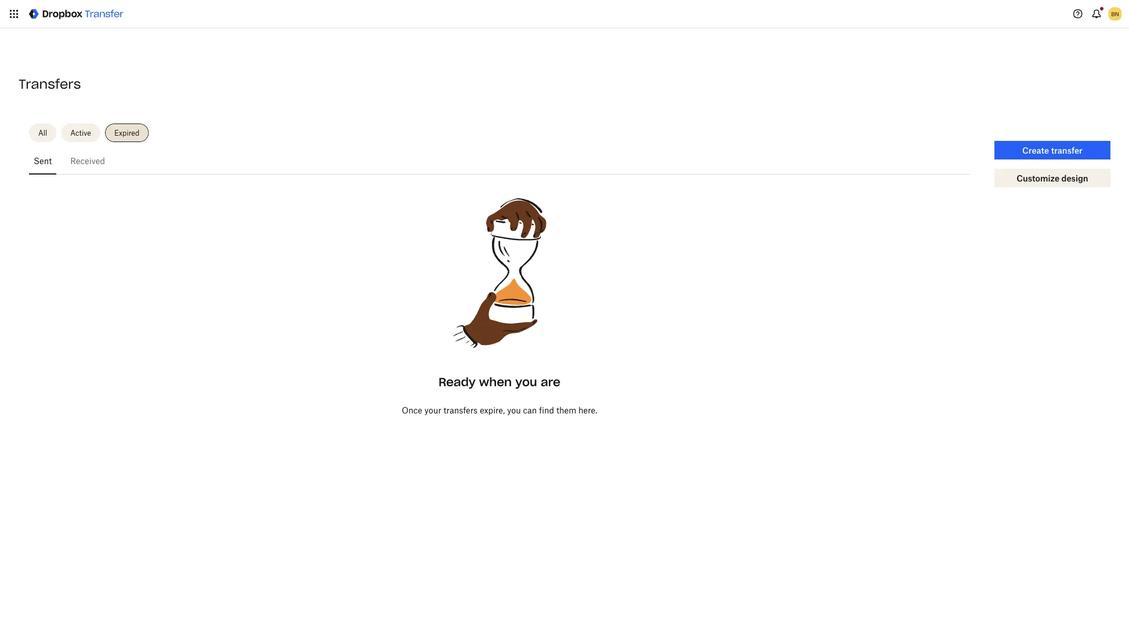 Task type: describe. For each thing, give the bounding box(es) containing it.
transfer
[[1051, 145, 1083, 155]]

active button
[[61, 124, 100, 142]]

design
[[1062, 173, 1088, 183]]

tab list containing sent
[[29, 147, 970, 175]]

create transfer button
[[995, 141, 1111, 160]]

when
[[479, 375, 512, 390]]

customize
[[1017, 173, 1060, 183]]

transfers
[[19, 76, 81, 92]]

0 vertical spatial you
[[515, 375, 537, 390]]

them
[[556, 405, 576, 415]]

all
[[38, 129, 47, 137]]

here.
[[579, 405, 597, 415]]

your
[[424, 405, 441, 415]]

transfers
[[444, 405, 478, 415]]

sent
[[34, 156, 52, 166]]

customize design button
[[995, 169, 1111, 187]]

bn
[[1111, 10, 1119, 17]]

find
[[539, 405, 554, 415]]

received tab
[[66, 147, 110, 175]]



Task type: vqa. For each thing, say whether or not it's contained in the screenshot.
list
no



Task type: locate. For each thing, give the bounding box(es) containing it.
ready when you are
[[439, 375, 561, 390]]

create
[[1022, 145, 1049, 155]]

you left can
[[507, 405, 521, 415]]

all button
[[29, 124, 56, 142]]

expired
[[114, 129, 139, 137]]

received
[[70, 156, 105, 166]]

create transfer
[[1022, 145, 1083, 155]]

customize design
[[1017, 173, 1088, 183]]

ready
[[439, 375, 476, 390]]

are
[[541, 375, 561, 390]]

active
[[70, 129, 91, 137]]

expire,
[[480, 405, 505, 415]]

once your transfers expire, you can find them here.
[[402, 405, 597, 415]]

expired button
[[105, 124, 149, 142]]

can
[[523, 405, 537, 415]]

once
[[402, 405, 422, 415]]

you left are
[[515, 375, 537, 390]]

sent tab
[[29, 147, 56, 175]]

bn button
[[1106, 5, 1125, 23]]

tab list
[[29, 147, 970, 175]]

1 vertical spatial you
[[507, 405, 521, 415]]

you
[[515, 375, 537, 390], [507, 405, 521, 415]]



